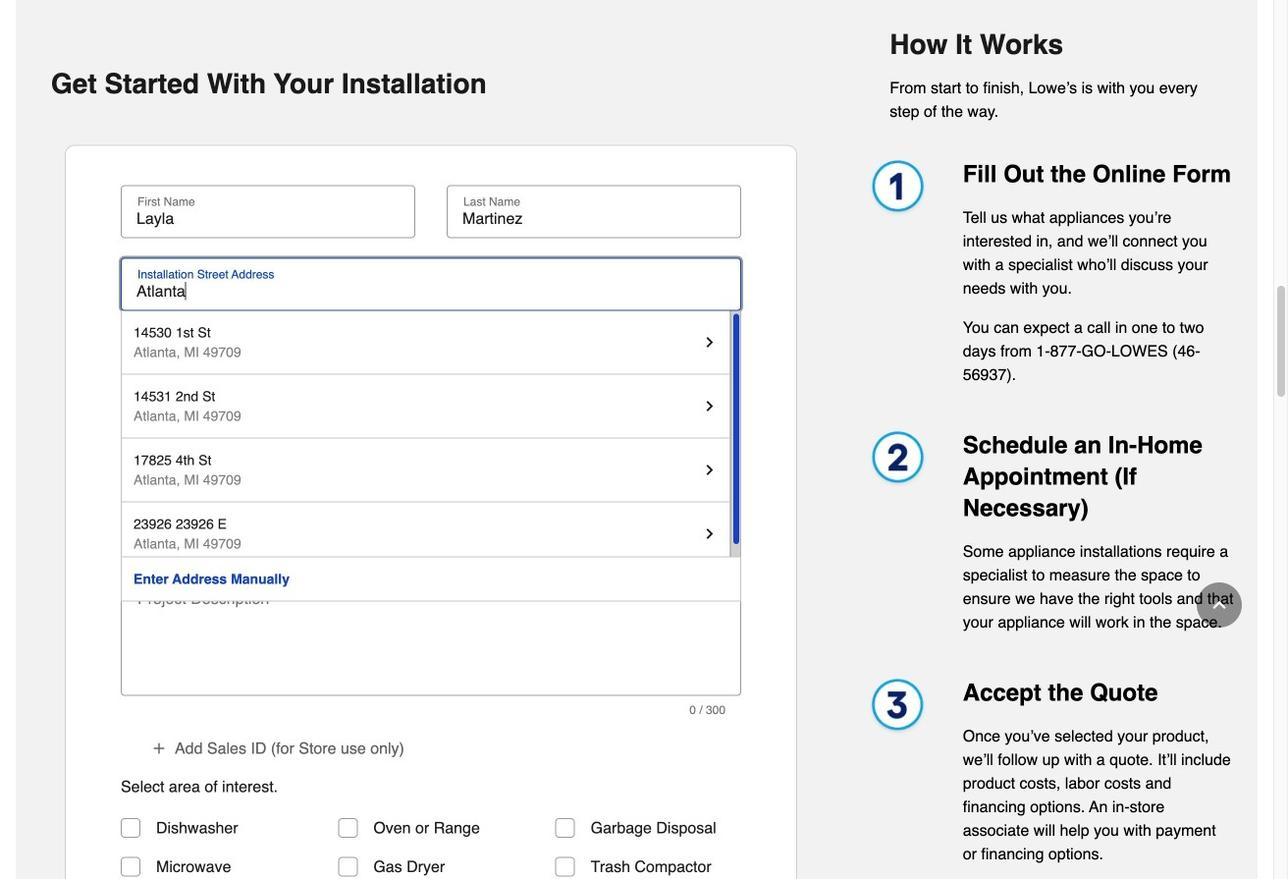 Task type: describe. For each thing, give the bounding box(es) containing it.
an icon of a number one. image
[[862, 158, 932, 220]]

chevron up image
[[1210, 595, 1230, 615]]

projectDescription text field
[[129, 600, 734, 686]]

chevron right image for 3rd menu item from the bottom
[[702, 398, 718, 414]]

2 plus image from the top
[[151, 740, 167, 756]]

an icon of a number three. image
[[862, 677, 932, 739]]

chevron right image for 1st menu item
[[702, 334, 718, 350]]

an icon of a number two. image
[[862, 430, 932, 491]]

address1 text field
[[129, 281, 734, 301]]

4 menu item from the top
[[121, 502, 731, 566]]

1 menu item from the top
[[121, 311, 731, 375]]



Task type: locate. For each thing, give the bounding box(es) containing it.
chevron right image for third menu item from the top
[[702, 462, 718, 478]]

1 vertical spatial plus image
[[151, 740, 167, 756]]

chevron right image for first menu item from the bottom
[[702, 526, 718, 542]]

2 menu item from the top
[[121, 375, 731, 438]]

4 chevron right image from the top
[[702, 526, 718, 542]]

1 chevron right image from the top
[[702, 334, 718, 350]]

chevron right image
[[702, 334, 718, 350], [702, 398, 718, 414], [702, 462, 718, 478], [702, 526, 718, 542]]

menu
[[121, 311, 742, 566]]

FirstName text field
[[129, 209, 408, 228]]

1 plus image from the top
[[151, 333, 167, 349]]

scroll to top element
[[1197, 582, 1242, 628]]

0 vertical spatial plus image
[[151, 333, 167, 349]]

3 chevron right image from the top
[[702, 462, 718, 478]]

plus image
[[151, 333, 167, 349], [151, 740, 167, 756]]

2 chevron right image from the top
[[702, 398, 718, 414]]

LastName text field
[[455, 209, 734, 228]]

menu item
[[121, 311, 731, 375], [121, 375, 731, 438], [121, 438, 731, 502], [121, 502, 731, 566]]

3 menu item from the top
[[121, 438, 731, 502]]



Task type: vqa. For each thing, say whether or not it's contained in the screenshot.
top plus icon
yes



